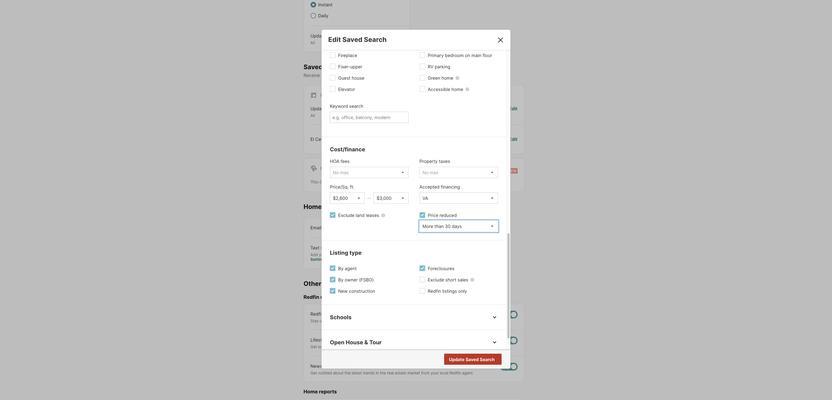 Task type: describe. For each thing, give the bounding box(es) containing it.
local inside lifestyle & tips get local insights, home improvement tips, style and design resources.
[[318, 345, 327, 350]]

0 horizontal spatial your
[[319, 253, 327, 257]]

upper
[[350, 64, 363, 70]]

preferred
[[393, 73, 413, 78]]

redfin news stay up to date on redfin's tools and features, how to buy or sell a home, and connect with an agent.
[[311, 312, 495, 324]]

fixer-
[[338, 64, 350, 70]]

& inside edit saved search dialog
[[365, 340, 368, 347]]

and inside lifestyle & tips get local insights, home improvement tips, style and design resources.
[[399, 345, 406, 350]]

main
[[472, 53, 482, 58]]

redfin for redfin listings only
[[428, 289, 441, 295]]

foreclosures
[[428, 266, 455, 272]]

instant
[[318, 2, 333, 7]]

home for home reports
[[304, 390, 318, 395]]

update saved search
[[449, 358, 495, 363]]

type
[[350, 250, 362, 257]]

features,
[[379, 319, 395, 324]]

agent. inside redfin news stay up to date on redfin's tools and features, how to buy or sell a home, and connect with an agent.
[[483, 319, 495, 324]]

no results button
[[466, 355, 501, 366]]

primary bedroom on main floor
[[428, 53, 493, 58]]

for for for rent
[[321, 166, 329, 171]]

tours
[[323, 203, 340, 211]]

search for update saved search
[[480, 358, 495, 363]]

buy
[[410, 319, 416, 324]]

add
[[311, 253, 318, 257]]

other
[[304, 280, 322, 288]]

list box down the while at the top left of page
[[374, 193, 409, 204]]

home reports
[[304, 390, 337, 395]]

fireplace
[[338, 53, 357, 58]]

home inside lifestyle & tips get local insights, home improvement tips, style and design resources.
[[344, 345, 354, 350]]

home tours
[[304, 203, 340, 211]]

insights,
[[328, 345, 343, 350]]

redfin for redfin news stay up to date on redfin's tools and features, how to buy or sell a home, and connect with an agent.
[[311, 312, 324, 317]]

number
[[341, 253, 355, 257]]

notifications
[[335, 73, 361, 78]]

text (sms)
[[311, 245, 334, 251]]

no for no results
[[473, 358, 479, 363]]

rv parking
[[428, 64, 451, 70]]

2 the from the left
[[380, 371, 386, 376]]

your inside the newsletter from my agent get notified about the latest trends in the real estate market from your local redfin agent.
[[431, 371, 439, 376]]

accepted financing
[[420, 185, 460, 190]]

1 types from the top
[[327, 33, 339, 39]]

fixer-upper
[[338, 64, 363, 70]]

date
[[330, 319, 339, 324]]

an
[[478, 319, 482, 324]]

1 horizontal spatial searches
[[357, 179, 377, 185]]

by owner (fsbo)
[[338, 278, 374, 283]]

—
[[368, 196, 371, 201]]

no emails
[[467, 137, 487, 142]]

price
[[428, 213, 439, 219]]

in inside the newsletter from my agent get notified about the latest trends in the real estate market from your local redfin agent.
[[376, 371, 379, 376]]

home for green home
[[442, 75, 454, 81]]

edit for edit saved search
[[328, 36, 341, 44]]

1
[[341, 137, 343, 142]]

el
[[311, 137, 314, 142]]

market
[[408, 371, 420, 376]]

2 all from the top
[[311, 113, 315, 118]]

phone
[[328, 253, 340, 257]]

tour
[[370, 340, 382, 347]]

home,
[[433, 319, 444, 324]]

saved inside button
[[466, 358, 479, 363]]

parking
[[435, 64, 451, 70]]

list box down ft.
[[330, 193, 365, 204]]

receive
[[304, 73, 320, 78]]

& inside lifestyle & tips get local insights, home improvement tips, style and design resources.
[[330, 338, 332, 343]]

redfin's
[[345, 319, 360, 324]]

my
[[346, 364, 352, 370]]

lifestyle
[[311, 338, 328, 343]]

redfin inside the newsletter from my agent get notified about the latest trends in the real estate market from your local redfin agent.
[[450, 371, 461, 376]]

guest house
[[338, 75, 365, 81]]

2 update types all from the top
[[311, 106, 339, 118]]

for
[[412, 179, 417, 185]]

1 to from the left
[[326, 319, 329, 324]]

sales
[[458, 278, 469, 283]]

list box up you can create saved searches while searching for rentals
[[330, 167, 409, 179]]

el cerrito test 1
[[311, 137, 343, 142]]

estate
[[395, 371, 407, 376]]

settings
[[311, 257, 327, 262]]

on inside edit saved search dialog
[[465, 53, 471, 58]]

2 horizontal spatial and
[[445, 319, 452, 324]]

sale
[[331, 93, 342, 98]]

for for for sale
[[321, 93, 329, 98]]

edit button for update types
[[509, 106, 518, 118]]

you
[[311, 179, 318, 185]]

trends
[[363, 371, 375, 376]]

keyword
[[330, 104, 348, 109]]

0 vertical spatial in
[[356, 253, 359, 257]]

reduced
[[440, 213, 457, 219]]

green
[[428, 75, 441, 81]]

land
[[356, 213, 365, 219]]

no results
[[473, 358, 495, 363]]

email
[[311, 225, 322, 231]]

notified
[[318, 371, 332, 376]]

financing
[[441, 185, 460, 190]]

e.g. office, balcony, modern text field
[[333, 115, 406, 121]]

property
[[420, 159, 438, 164]]

for rent
[[321, 166, 342, 171]]

0 vertical spatial from
[[335, 364, 344, 370]]

price/sq. ft.
[[330, 185, 355, 190]]

1 the from the left
[[345, 371, 351, 376]]

by agent
[[338, 266, 357, 272]]

0 horizontal spatial and
[[371, 319, 378, 324]]

1 vertical spatial update
[[311, 106, 326, 112]]

a
[[430, 319, 432, 324]]

edit saved search
[[328, 36, 387, 44]]

agent inside the newsletter from my agent get notified about the latest trends in the real estate market from your local redfin agent.
[[353, 364, 365, 370]]

listings
[[443, 289, 457, 295]]

rv
[[428, 64, 434, 70]]

account settings link
[[311, 253, 376, 262]]

agent inside edit saved search dialog
[[345, 266, 357, 272]]

edit saved search element
[[328, 36, 491, 44]]



Task type: locate. For each thing, give the bounding box(es) containing it.
home right "accessible"
[[452, 87, 464, 92]]

list box down reduced
[[420, 221, 498, 232]]

1 horizontal spatial and
[[399, 345, 406, 350]]

1 vertical spatial home
[[452, 87, 464, 92]]

while
[[378, 179, 389, 185]]

1 horizontal spatial agent.
[[483, 319, 495, 324]]

0 vertical spatial for
[[321, 93, 329, 98]]

stay
[[311, 319, 319, 324]]

improvement
[[355, 345, 379, 350]]

accepted
[[420, 185, 440, 190]]

0 vertical spatial update
[[311, 33, 326, 39]]

no
[[467, 137, 472, 142], [473, 358, 479, 363]]

0 horizontal spatial to
[[326, 319, 329, 324]]

list box down the financing
[[420, 193, 498, 204]]

update down for sale
[[311, 106, 326, 112]]

get inside the newsletter from my agent get notified about the latest trends in the real estate market from your local redfin agent.
[[311, 371, 317, 376]]

1 vertical spatial your
[[319, 253, 327, 257]]

no for no emails
[[467, 137, 472, 142]]

on inside 'saved searches receive timely notifications based on your preferred search filters.'
[[376, 73, 381, 78]]

on inside redfin news stay up to date on redfin's tools and features, how to buy or sell a home, and connect with an agent.
[[340, 319, 344, 324]]

edit inside dialog
[[328, 36, 341, 44]]

1 vertical spatial search
[[350, 104, 364, 109]]

all up el
[[311, 113, 315, 118]]

green home
[[428, 75, 454, 81]]

1 vertical spatial types
[[327, 106, 339, 112]]

on right date
[[340, 319, 344, 324]]

construction
[[349, 289, 375, 295]]

0 vertical spatial edit button
[[509, 106, 518, 118]]

your right market
[[431, 371, 439, 376]]

1 edit button from the top
[[509, 106, 518, 118]]

your up settings
[[319, 253, 327, 257]]

0 vertical spatial search
[[414, 73, 428, 78]]

1 horizontal spatial on
[[376, 73, 381, 78]]

owner
[[345, 278, 358, 283]]

0 vertical spatial get
[[311, 345, 317, 350]]

timely
[[321, 73, 334, 78]]

0 horizontal spatial exclude
[[338, 213, 355, 219]]

0 vertical spatial emails
[[474, 137, 487, 142]]

by down account settings
[[338, 266, 344, 272]]

to left buy
[[405, 319, 409, 324]]

listing
[[330, 250, 348, 257]]

primary
[[428, 53, 444, 58]]

1 vertical spatial all
[[311, 113, 315, 118]]

home left reports at the left
[[304, 390, 318, 395]]

1 vertical spatial edit
[[509, 106, 518, 112]]

on right "based"
[[376, 73, 381, 78]]

the down my
[[345, 371, 351, 376]]

updates
[[321, 295, 341, 301]]

redfin down the update saved search
[[450, 371, 461, 376]]

exclude down foreclosures on the bottom of page
[[428, 278, 444, 283]]

0 vertical spatial exclude
[[338, 213, 355, 219]]

1 by from the top
[[338, 266, 344, 272]]

on left "main"
[[465, 53, 471, 58]]

None checkbox
[[500, 311, 518, 319], [500, 337, 518, 345], [500, 364, 518, 371], [500, 311, 518, 319], [500, 337, 518, 345], [500, 364, 518, 371]]

update types all down for sale
[[311, 106, 339, 118]]

1 horizontal spatial exclude
[[428, 278, 444, 283]]

edit saved search dialog
[[322, 0, 511, 381]]

0 vertical spatial home
[[304, 203, 322, 211]]

0 vertical spatial by
[[338, 266, 344, 272]]

0 horizontal spatial on
[[340, 319, 344, 324]]

guest
[[338, 75, 351, 81]]

0 vertical spatial types
[[327, 33, 339, 39]]

price reduced
[[428, 213, 457, 219]]

0 vertical spatial searches
[[324, 63, 354, 71]]

search inside button
[[480, 358, 495, 363]]

Daily radio
[[311, 13, 316, 19]]

1 all from the top
[[311, 40, 315, 45]]

open
[[330, 340, 345, 347]]

1 vertical spatial home
[[304, 390, 318, 395]]

edit for edit button corresponding to no emails
[[509, 137, 518, 142]]

new construction
[[338, 289, 375, 295]]

searching
[[390, 179, 410, 185]]

up
[[320, 319, 324, 324]]

can
[[320, 179, 327, 185]]

the left real
[[380, 371, 386, 376]]

connect
[[453, 319, 468, 324]]

get inside lifestyle & tips get local insights, home improvement tips, style and design resources.
[[311, 345, 317, 350]]

1 home from the top
[[304, 203, 322, 211]]

list box up the financing
[[420, 167, 498, 179]]

0 horizontal spatial from
[[335, 364, 344, 370]]

tools
[[361, 319, 370, 324]]

1 vertical spatial by
[[338, 278, 344, 283]]

saved up fireplace
[[343, 36, 363, 44]]

emails for no emails
[[474, 137, 487, 142]]

2 by from the top
[[338, 278, 344, 283]]

and right style
[[399, 345, 406, 350]]

about
[[333, 371, 344, 376]]

(sms)
[[321, 245, 334, 251]]

0 horizontal spatial the
[[345, 371, 351, 376]]

& left tips
[[330, 338, 332, 343]]

for left sale
[[321, 93, 329, 98]]

1 horizontal spatial local
[[440, 371, 449, 376]]

2 for from the top
[[321, 166, 329, 171]]

1 vertical spatial for
[[321, 166, 329, 171]]

edit button for no emails
[[509, 136, 518, 143]]

1 update types all from the top
[[311, 33, 339, 45]]

search up "e.g. office, balcony, modern" text field
[[350, 104, 364, 109]]

to right up
[[326, 319, 329, 324]]

0 horizontal spatial &
[[330, 338, 332, 343]]

short
[[446, 278, 457, 283]]

lifestyle & tips get local insights, home improvement tips, style and design resources.
[[311, 338, 439, 350]]

daily
[[318, 13, 329, 19]]

edit
[[328, 36, 341, 44], [509, 106, 518, 112], [509, 137, 518, 142]]

redfin updates
[[304, 295, 341, 301]]

edit for edit button for update types
[[509, 106, 518, 112]]

redfin inside edit saved search dialog
[[428, 289, 441, 295]]

1 horizontal spatial from
[[421, 371, 430, 376]]

0 vertical spatial home
[[442, 75, 454, 81]]

2 vertical spatial update
[[449, 358, 465, 363]]

accessible home
[[428, 87, 464, 92]]

0 vertical spatial search
[[364, 36, 387, 44]]

1 vertical spatial get
[[311, 371, 317, 376]]

0 vertical spatial your
[[383, 73, 392, 78]]

exclude for exclude short sales
[[428, 278, 444, 283]]

by for by agent
[[338, 266, 344, 272]]

schools
[[330, 315, 352, 321]]

saved up receive
[[304, 63, 323, 71]]

0 vertical spatial agent.
[[483, 319, 495, 324]]

2 horizontal spatial on
[[465, 53, 471, 58]]

1 vertical spatial no
[[473, 358, 479, 363]]

your left preferred
[[383, 73, 392, 78]]

1 horizontal spatial emails
[[474, 137, 487, 142]]

search left green
[[414, 73, 428, 78]]

property taxes
[[420, 159, 450, 164]]

and right tools
[[371, 319, 378, 324]]

exclude
[[338, 213, 355, 219], [428, 278, 444, 283]]

from
[[335, 364, 344, 370], [421, 371, 430, 376]]

exclude for exclude land leases
[[338, 213, 355, 219]]

resources.
[[420, 345, 439, 350]]

all down daily radio
[[311, 40, 315, 45]]

2 horizontal spatial your
[[431, 371, 439, 376]]

get down newsletter at the left bottom
[[311, 371, 317, 376]]

in right 'number'
[[356, 253, 359, 257]]

0 horizontal spatial agent.
[[463, 371, 474, 376]]

1 vertical spatial agent
[[353, 364, 365, 370]]

redfin for redfin updates
[[304, 295, 319, 301]]

search inside dialog
[[350, 104, 364, 109]]

1 vertical spatial emails
[[323, 280, 343, 288]]

Instant radio
[[311, 2, 316, 7]]

redfin left listings
[[428, 289, 441, 295]]

redfin up stay
[[311, 312, 324, 317]]

style
[[389, 345, 398, 350]]

agent up owner
[[345, 266, 357, 272]]

open house & tour link
[[330, 339, 498, 347]]

based
[[362, 73, 375, 78]]

0 vertical spatial update types all
[[311, 33, 339, 45]]

1 horizontal spatial the
[[380, 371, 386, 376]]

with
[[469, 319, 477, 324]]

price/sq.
[[330, 185, 349, 190]]

on for searches
[[376, 73, 381, 78]]

1 vertical spatial update types all
[[311, 106, 339, 118]]

house
[[352, 75, 365, 81]]

types down for sale
[[327, 106, 339, 112]]

& left tour
[[365, 340, 368, 347]]

0 horizontal spatial in
[[356, 253, 359, 257]]

new
[[338, 289, 348, 295]]

0 horizontal spatial no
[[467, 137, 472, 142]]

redfin inside redfin news stay up to date on redfin's tools and features, how to buy or sell a home, and connect with an agent.
[[311, 312, 324, 317]]

0 vertical spatial edit
[[328, 36, 341, 44]]

by
[[338, 266, 344, 272], [338, 278, 344, 283]]

in right trends
[[376, 371, 379, 376]]

1 vertical spatial edit button
[[509, 136, 518, 143]]

home right the insights,
[[344, 345, 354, 350]]

floor
[[483, 53, 493, 58]]

exclude left the land
[[338, 213, 355, 219]]

on
[[465, 53, 471, 58], [376, 73, 381, 78], [340, 319, 344, 324]]

taxes
[[439, 159, 450, 164]]

2 vertical spatial home
[[344, 345, 354, 350]]

get down lifestyle
[[311, 345, 317, 350]]

searches up notifications
[[324, 63, 354, 71]]

exclude land leases
[[338, 213, 379, 219]]

saved left results
[[466, 358, 479, 363]]

2 vertical spatial your
[[431, 371, 439, 376]]

types down the daily
[[327, 33, 339, 39]]

tips,
[[380, 345, 388, 350]]

home up accessible home
[[442, 75, 454, 81]]

by for by owner (fsbo)
[[338, 278, 344, 283]]

0 horizontal spatial search
[[364, 36, 387, 44]]

update down daily radio
[[311, 33, 326, 39]]

home for accessible home
[[452, 87, 464, 92]]

home for home tours
[[304, 203, 322, 211]]

keyword search
[[330, 104, 364, 109]]

searches inside 'saved searches receive timely notifications based on your preferred search filters.'
[[324, 63, 354, 71]]

0 horizontal spatial emails
[[323, 280, 343, 288]]

2 vertical spatial edit
[[509, 137, 518, 142]]

newsletter
[[311, 364, 334, 370]]

saved
[[343, 36, 363, 44], [304, 63, 323, 71], [343, 179, 356, 185], [466, 358, 479, 363]]

0 vertical spatial on
[[465, 53, 471, 58]]

list box
[[330, 167, 409, 179], [420, 167, 498, 179], [330, 193, 365, 204], [374, 193, 409, 204], [420, 193, 498, 204], [420, 221, 498, 232]]

emails for other emails
[[323, 280, 343, 288]]

or
[[418, 319, 421, 324]]

update inside button
[[449, 358, 465, 363]]

by left owner
[[338, 278, 344, 283]]

searches
[[324, 63, 354, 71], [357, 179, 377, 185]]

1 horizontal spatial in
[[376, 371, 379, 376]]

latest
[[352, 371, 362, 376]]

sell
[[422, 319, 429, 324]]

agent. down the update saved search
[[463, 371, 474, 376]]

your inside 'saved searches receive timely notifications based on your preferred search filters.'
[[383, 73, 392, 78]]

redfin down other in the left of the page
[[304, 295, 319, 301]]

0 horizontal spatial searches
[[324, 63, 354, 71]]

on for news
[[340, 319, 344, 324]]

1 vertical spatial searches
[[357, 179, 377, 185]]

2 home from the top
[[304, 390, 318, 395]]

to
[[326, 319, 329, 324], [405, 319, 409, 324]]

0 vertical spatial no
[[467, 137, 472, 142]]

agent. inside the newsletter from my agent get notified about the latest trends in the real estate market from your local redfin agent.
[[463, 371, 474, 376]]

rentals
[[419, 179, 433, 185]]

0 vertical spatial agent
[[345, 266, 357, 272]]

accessible
[[428, 87, 451, 92]]

1 get from the top
[[311, 345, 317, 350]]

ft.
[[350, 185, 355, 190]]

1 horizontal spatial search
[[480, 358, 495, 363]]

update types all
[[311, 33, 339, 45], [311, 106, 339, 118]]

1 vertical spatial local
[[440, 371, 449, 376]]

2 to from the left
[[405, 319, 409, 324]]

0 horizontal spatial search
[[350, 104, 364, 109]]

0 vertical spatial local
[[318, 345, 327, 350]]

0 vertical spatial all
[[311, 40, 315, 45]]

agent. right an
[[483, 319, 495, 324]]

1 horizontal spatial no
[[473, 358, 479, 363]]

listing type
[[330, 250, 362, 257]]

test
[[331, 137, 340, 142]]

house
[[346, 340, 363, 347]]

1 horizontal spatial &
[[365, 340, 368, 347]]

saved inside 'saved searches receive timely notifications based on your preferred search filters.'
[[304, 63, 323, 71]]

2 vertical spatial on
[[340, 319, 344, 324]]

agent
[[345, 266, 357, 272], [353, 364, 365, 370]]

1 vertical spatial search
[[480, 358, 495, 363]]

search for edit saved search
[[364, 36, 387, 44]]

1 horizontal spatial your
[[383, 73, 392, 78]]

saved right create
[[343, 179, 356, 185]]

from up about
[[335, 364, 344, 370]]

for left rent
[[321, 166, 329, 171]]

saved searches receive timely notifications based on your preferred search filters.
[[304, 63, 442, 78]]

add your phone number in
[[311, 253, 360, 257]]

1 vertical spatial agent.
[[463, 371, 474, 376]]

cerrito
[[316, 137, 330, 142]]

1 vertical spatial in
[[376, 371, 379, 376]]

1 vertical spatial exclude
[[428, 278, 444, 283]]

1 vertical spatial from
[[421, 371, 430, 376]]

2 edit button from the top
[[509, 136, 518, 143]]

searches right ft.
[[357, 179, 377, 185]]

local inside the newsletter from my agent get notified about the latest trends in the real estate market from your local redfin agent.
[[440, 371, 449, 376]]

agent up latest at the bottom left
[[353, 364, 365, 370]]

leases
[[366, 213, 379, 219]]

hoa
[[330, 159, 340, 164]]

real
[[387, 371, 394, 376]]

no inside the "no results" button
[[473, 358, 479, 363]]

1 horizontal spatial search
[[414, 73, 428, 78]]

1 for from the top
[[321, 93, 329, 98]]

(fsbo)
[[359, 278, 374, 283]]

0 horizontal spatial local
[[318, 345, 327, 350]]

and right home,
[[445, 319, 452, 324]]

from right market
[[421, 371, 430, 376]]

newsletter from my agent get notified about the latest trends in the real estate market from your local redfin agent.
[[311, 364, 474, 376]]

create
[[329, 179, 342, 185]]

home left "tours" in the left bottom of the page
[[304, 203, 322, 211]]

2 types from the top
[[327, 106, 339, 112]]

update left no results at the bottom of the page
[[449, 358, 465, 363]]

1 horizontal spatial to
[[405, 319, 409, 324]]

2 get from the top
[[311, 371, 317, 376]]

update types all down the daily
[[311, 33, 339, 45]]

search inside 'saved searches receive timely notifications based on your preferred search filters.'
[[414, 73, 428, 78]]

1 vertical spatial on
[[376, 73, 381, 78]]



Task type: vqa. For each thing, say whether or not it's contained in the screenshot.
Baths related to 1,738 sq ft
no



